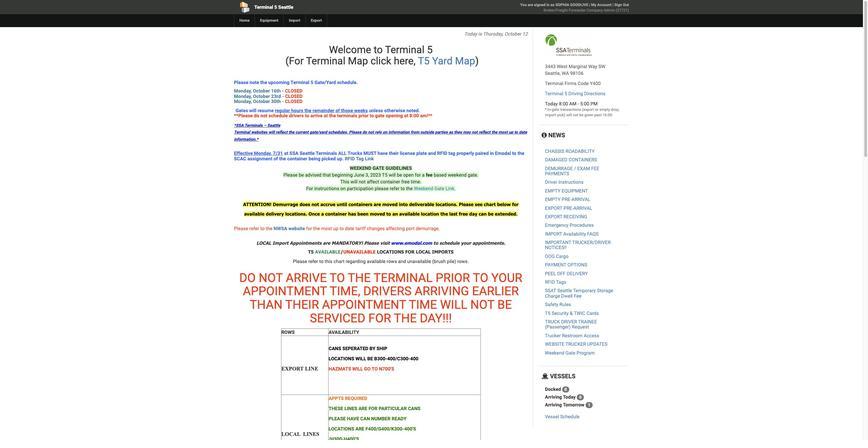 Task type: describe. For each thing, give the bounding box(es) containing it.
rows
[[282, 330, 295, 335]]

to inside weekend gate guidelines please be advised that beginning june 3, 2023 t5 will be open for a fee based weekend gate. this will not affect container free time. for instructions on participation please refer to the weekend gate link .
[[401, 186, 405, 191]]

free inside weekend gate guidelines please be advised that beginning june 3, 2023 t5 will be open for a fee based weekend gate. this will not affect container free time. for instructions on participation please refer to the weekend gate link .
[[402, 179, 410, 185]]

2 arriving from the top
[[546, 402, 563, 408]]

goodlive
[[571, 3, 589, 7]]

seperated
[[343, 346, 369, 352]]

of inside at ssa seattle terminals all trucks must have their license plate and rfid tag properly paired in emodal to the scac assignment of the container being picked up.
[[274, 156, 278, 161]]

2 horizontal spatial to
[[473, 271, 489, 285]]

news
[[547, 132, 566, 139]]

thursday,
[[483, 31, 504, 37]]

0 vertical spatial arrival
[[572, 197, 591, 202]]

to for the
[[330, 271, 345, 285]]

most inside *ssa terminals – seattle terminal websites will reflect the current gate/yard schedules. please do not rely on information from outside parties as they may not reflect the most up to date information.*
[[499, 130, 508, 135]]

0 vertical spatial not
[[259, 271, 283, 285]]

1 horizontal spatial available
[[367, 259, 386, 264]]

available
[[315, 249, 341, 255]]

please up arrive
[[293, 259, 307, 264]]

2 vertical spatial for
[[306, 226, 312, 232]]

click
[[371, 55, 392, 67]]

sw
[[599, 64, 606, 69]]

last
[[450, 211, 458, 217]]

fee
[[592, 166, 600, 171]]

be inside do not arrive to the terminal prior to your appointment time, drivers arriving earlier than their appointment time will not be serviced for the day!!!
[[498, 298, 512, 312]]

n700's
[[379, 366, 395, 372]]

are inside local import appointments are mandatory! please visit www.emodal.com to schedule your appointments. t5 available / unavailable locations for local imports
[[323, 241, 331, 246]]

ready
[[392, 417, 407, 422]]

see
[[475, 202, 483, 207]]

16:00
[[603, 113, 613, 117]]

nwsa website link
[[274, 226, 305, 232]]

the right hours
[[305, 108, 312, 113]]

)
[[476, 55, 479, 67]]

the inside attention! demurrage does not accrue until containers are moved into deliverable locations. please see chart below for available delivery locations. once a container has been moved to an available location the last free day can be extended.
[[441, 211, 448, 217]]

demurrage.
[[416, 226, 440, 232]]

1 vertical spatial chart
[[334, 259, 345, 264]]

upcoming
[[269, 80, 290, 85]]

charge
[[546, 294, 561, 299]]

1 vertical spatial date
[[345, 226, 355, 232]]

locations for will
[[329, 356, 355, 362]]

0 horizontal spatial and
[[399, 259, 406, 264]]

by
[[370, 346, 376, 352]]

delivery
[[567, 271, 588, 277]]

1 horizontal spatial local
[[416, 249, 431, 255]]

local import appointments are mandatory! please visit www.emodal.com to schedule your appointments. t5 available / unavailable locations for local imports
[[257, 241, 506, 255]]

in inside at ssa seattle terminals all trucks must have their license plate and rfid tag properly paired in emodal to the scac assignment of the container being picked up.
[[490, 151, 494, 156]]

trucker
[[546, 333, 561, 339]]

0 vertical spatial are
[[359, 406, 368, 412]]

gate inside weekend gate guidelines please be advised that beginning june 3, 2023 t5 will be open for a fee based weekend gate. this will not affect container free time. for instructions on participation please refer to the weekend gate link .
[[435, 186, 445, 191]]

weekend
[[448, 172, 467, 178]]

damaged
[[546, 157, 568, 163]]

please
[[329, 417, 346, 422]]

faqs
[[588, 231, 599, 237]]

tag
[[449, 151, 456, 156]]

1 vertical spatial be
[[368, 356, 373, 362]]

empty pre-arrival link
[[546, 197, 591, 202]]

0 horizontal spatial cans
[[329, 346, 342, 352]]

the inside weekend gate guidelines please be advised that beginning june 3, 2023 t5 will be open for a fee based weekend gate. this will not affect container free time. for instructions on participation please refer to the weekend gate link .
[[406, 186, 413, 191]]

1 reflect from the left
[[276, 130, 288, 135]]

the left the nwsa
[[266, 226, 273, 232]]

truck driver trainee (passenger) request link
[[546, 319, 598, 330]]

container inside weekend gate guidelines please be advised that beginning june 3, 2023 t5 will be open for a fee based weekend gate. this will not affect container free time. for instructions on participation please refer to the weekend gate link .
[[381, 179, 401, 185]]

storage
[[598, 288, 614, 294]]

off
[[558, 271, 566, 277]]

terminal inside please note the upcoming terminal 5 gate/yard schedule. monday, october 16th - closed monday, october 23rd - closed monday, october 30th - closed
[[291, 80, 310, 85]]

plate
[[417, 151, 427, 156]]

not right may
[[472, 130, 478, 135]]

link inside weekend gate guidelines please be advised that beginning june 3, 2023 t5 will be open for a fee based weekend gate. this will not affect container free time. for instructions on participation please refer to the weekend gate link .
[[446, 186, 455, 191]]

availability
[[329, 330, 360, 335]]

0 horizontal spatial local
[[257, 241, 271, 246]]

safety
[[546, 302, 559, 308]]

8:00 inside "today                                                                                                                                                                                                                                                                                                                                                                                                                                                                                                                                                                                                                                                                                                           8:00 am - 5:00 pm * in-gate transactions (export or empty drop, import pick) will not be given past 16:00"
[[560, 101, 569, 107]]

to inside attention! demurrage does not accrue until containers are moved into deliverable locations. please see chart below for available delivery locations. once a container has been moved to an available location the last free day can be extended.
[[387, 211, 391, 217]]

2 map from the left
[[456, 55, 476, 67]]

will for 400/c300-
[[356, 356, 366, 362]]

1 empty from the top
[[546, 188, 561, 194]]

1 vertical spatial pre-
[[564, 206, 574, 211]]

will for n700's
[[353, 366, 363, 372]]

of inside gates will resume regular hours the remainder of those weeks unless otherwise noted. **please do not schedule drivers to arrive at the terminals prior to gate opening at 8:00 am!**
[[336, 108, 340, 113]]

exam
[[578, 166, 591, 171]]

3443 west marginal way sw seattle, wa 98106
[[546, 64, 606, 76]]

october left 12
[[505, 31, 522, 37]]

notices!!
[[546, 245, 567, 251]]

up.
[[337, 156, 344, 161]]

1 vertical spatial not
[[471, 298, 495, 312]]

import link
[[284, 14, 306, 27]]

have
[[378, 151, 388, 156]]

instructions
[[315, 186, 340, 191]]

3443
[[546, 64, 556, 69]]

8:00 inside gates will resume regular hours the remainder of those weeks unless otherwise noted. **please do not schedule drivers to arrive at the terminals prior to gate opening at 8:00 am!**
[[410, 113, 419, 118]]

1 vertical spatial most
[[321, 226, 332, 232]]

.
[[455, 186, 456, 191]]

to right prior
[[370, 113, 374, 118]]

locations inside local import appointments are mandatory! please visit www.emodal.com to schedule your appointments. t5 available / unavailable locations for local imports
[[377, 249, 404, 255]]

am
[[570, 101, 577, 107]]

driver instructions link
[[546, 180, 584, 185]]

(passenger)
[[546, 325, 571, 330]]

weekend inside weekend gate guidelines please be advised that beginning june 3, 2023 t5 will be open for a fee based weekend gate. this will not affect container free time. for instructions on participation please refer to the weekend gate link .
[[414, 186, 434, 191]]

tags
[[557, 280, 567, 285]]

1 horizontal spatial at
[[324, 113, 328, 118]]

0 horizontal spatial rfid
[[345, 156, 355, 161]]

effective
[[234, 151, 253, 156]]

2 reflect from the left
[[479, 130, 491, 135]]

t5 inside local import appointments are mandatory! please visit www.emodal.com to schedule your appointments. t5 available / unavailable locations for local imports
[[308, 249, 314, 255]]

vessel schedule
[[546, 414, 580, 420]]

5 left driving
[[565, 91, 568, 96]]

based
[[434, 172, 447, 178]]

october up resume
[[253, 99, 270, 104]]

do
[[240, 271, 256, 285]]

as inside you are signed in as sophia goodlive | my account | sign out broker/freight forwarder company admin (57721)
[[551, 3, 555, 7]]

2 vertical spatial export
[[282, 366, 304, 372]]

1 horizontal spatial cans
[[408, 406, 421, 412]]

t5 inside chassis roadability damaged containers demurrage / exam fee payments driver instructions empty equipment empty pre-arrival export pre-arrival export receiving emergency procedures import availability faqs important trucker/driver notices!! oog cargo payment options peel off delivery rfid tags ssat seattle temporary storage charge dwell fee safety rules t5 security & twic cards truck driver trainee (passenger) request trucker restroom access website trucker updates weekend gate program
[[546, 311, 551, 316]]

the right emodal
[[518, 151, 525, 156]]

equipment link
[[255, 14, 284, 27]]

access
[[584, 333, 600, 339]]

the left ssa
[[279, 156, 286, 161]]

broker/freight
[[544, 8, 568, 13]]

3 closed from the top
[[285, 99, 303, 104]]

5 inside terminal 5 seattle link
[[275, 4, 277, 10]]

october left 23rd
[[253, 94, 270, 99]]

refer for please refer to the nwsa website for the most up to date tariff changes affecting port demurrage.
[[250, 226, 259, 232]]

to inside the welcome to terminal 5 (for terminal map click here, t5 yard map )
[[374, 44, 383, 56]]

will down june
[[351, 179, 358, 185]]

chassis roadability damaged containers demurrage / exam fee payments driver instructions empty equipment empty pre-arrival export pre-arrival export receiving emergency procedures import availability faqs important trucker/driver notices!! oog cargo payment options peel off delivery rfid tags ssat seattle temporary storage charge dwell fee safety rules t5 security & twic cards truck driver trainee (passenger) request trucker restroom access website trucker updates weekend gate program
[[546, 149, 614, 356]]

regular
[[275, 108, 290, 113]]

not inside gates will resume regular hours the remainder of those weeks unless otherwise noted. **please do not schedule drivers to arrive at the terminals prior to gate opening at 8:00 am!**
[[261, 113, 268, 118]]

forwarder
[[569, 8, 586, 13]]

to left arrive
[[305, 113, 310, 118]]

will down guidelines
[[389, 172, 396, 178]]

1 closed from the top
[[285, 88, 303, 94]]

restroom
[[563, 333, 583, 339]]

terminal firms code y400
[[546, 81, 601, 86]]

roadability
[[566, 149, 595, 154]]

do not arrive to the terminal prior to your appointment time, drivers arriving earlier than their appointment time will not be serviced for the day!!!
[[240, 271, 523, 326]]

import
[[546, 113, 557, 117]]

are inside you are signed in as sophia goodlive | my account | sign out broker/freight forwarder company admin (57721)
[[528, 3, 534, 7]]

today inside the docked 0 arriving today 0 arriving tomorrow 1
[[564, 395, 576, 400]]

gate inside chassis roadability damaged containers demurrage / exam fee payments driver instructions empty equipment empty pre-arrival export pre-arrival export receiving emergency procedures import availability faqs important trucker/driver notices!! oog cargo payment options peel off delivery rfid tags ssat seattle temporary storage charge dwell fee safety rules t5 security & twic cards truck driver trainee (passenger) request trucker restroom access website trucker updates weekend gate program
[[566, 350, 576, 356]]

welcome
[[329, 44, 372, 56]]

0 horizontal spatial the
[[348, 271, 371, 285]]

gates
[[236, 108, 248, 113]]

2 vertical spatial for
[[369, 406, 378, 412]]

- right the 30th
[[282, 99, 284, 104]]

do inside gates will resume regular hours the remainder of those weeks unless otherwise noted. **please do not schedule drivers to arrive at the terminals prior to gate opening at 8:00 am!**
[[254, 113, 260, 118]]

will inside *ssa terminals – seattle terminal websites will reflect the current gate/yard schedules. please do not rely on information from outside parties as they may not reflect the most up to date information.*
[[269, 130, 275, 135]]

a inside attention! demurrage does not accrue until containers are moved into deliverable locations. please see chart below for available delivery locations. once a container has been moved to an available location the last free day can be extended.
[[322, 211, 324, 217]]

please inside attention! demurrage does not accrue until containers are moved into deliverable locations. please see chart below for available delivery locations. once a container has been moved to an available location the last free day can be extended.
[[459, 202, 474, 207]]

for inside local import appointments are mandatory! please visit www.emodal.com to schedule your appointments. t5 available / unavailable locations for local imports
[[406, 249, 415, 255]]

today for today is thursday, october 12
[[465, 31, 478, 37]]

(brush
[[433, 259, 446, 264]]

2 horizontal spatial available
[[400, 211, 420, 217]]

unavailable
[[344, 249, 376, 255]]

will inside gates will resume regular hours the remainder of those weeks unless otherwise noted. **please do not schedule drivers to arrive at the terminals prior to gate opening at 8:00 am!**
[[249, 108, 257, 113]]

not inside attention! demurrage does not accrue until containers are moved into deliverable locations. please see chart below for available delivery locations. once a container has been moved to an available location the last free day can be extended.
[[312, 202, 319, 207]]

0 horizontal spatial available
[[244, 211, 265, 217]]

seattle inside at ssa seattle terminals all trucks must have their license plate and rfid tag properly paired in emodal to the scac assignment of the container being picked up.
[[300, 151, 315, 156]]

0 vertical spatial pre-
[[562, 197, 572, 202]]

- right the 16th
[[282, 88, 284, 94]]

0 horizontal spatial locations.
[[286, 211, 307, 217]]

effective monday, 7/31
[[234, 151, 283, 156]]

will inside "today                                                                                                                                                                                                                                                                                                                                                                                                                                                                                                                                                                                                                                                                                                           8:00 am - 5:00 pm * in-gate transactions (export or empty drop, import pick) will not be given past 16:00"
[[567, 113, 573, 117]]

- inside "today                                                                                                                                                                                                                                                                                                                                                                                                                                                                                                                                                                                                                                                                                                           8:00 am - 5:00 pm * in-gate transactions (export or empty drop, import pick) will not be given past 16:00"
[[578, 101, 580, 107]]

for inside attention! demurrage does not accrue until containers are moved into deliverable locations. please see chart below for available delivery locations. once a container has been moved to an available location the last free day can be extended.
[[513, 202, 519, 207]]

opening
[[386, 113, 403, 118]]

t5 inside the welcome to terminal 5 (for terminal map click here, t5 yard map )
[[418, 55, 430, 67]]

2 empty from the top
[[546, 197, 561, 202]]

for inside do not arrive to the terminal prior to your appointment time, drivers arriving earlier than their appointment time will not be serviced for the day!!!
[[369, 311, 391, 326]]

my
[[592, 3, 597, 7]]

1 vertical spatial up
[[334, 226, 339, 232]]

0 vertical spatial moved
[[383, 202, 398, 207]]

terminals inside *ssa terminals – seattle terminal websites will reflect the current gate/yard schedules. please do not rely on information from outside parties as they may not reflect the most up to date information.*
[[245, 123, 263, 128]]

1 vertical spatial export
[[546, 214, 563, 220]]

0 vertical spatial lines
[[345, 406, 358, 412]]

these lines are for particular cans
[[329, 406, 421, 412]]

terminals inside at ssa seattle terminals all trucks must have their license plate and rfid tag properly paired in emodal to the scac assignment of the container being picked up.
[[316, 151, 337, 156]]

unless
[[369, 108, 383, 113]]

please down attention!
[[234, 226, 248, 232]]

parties
[[435, 130, 448, 135]]

at inside at ssa seattle terminals all trucks must have their license plate and rfid tag properly paired in emodal to the scac assignment of the container being picked up.
[[284, 151, 289, 156]]

- right 23rd
[[282, 94, 284, 99]]

not inside weekend gate guidelines please be advised that beginning june 3, 2023 t5 will be open for a fee based weekend gate. this will not affect container free time. for instructions on participation please refer to the weekend gate link .
[[359, 179, 366, 185]]

do inside *ssa terminals – seattle terminal websites will reflect the current gate/yard schedules. please do not rely on information from outside parties as they may not reflect the most up to date information.*
[[363, 130, 367, 135]]

today                                                                                                                                                                                                                                                                                                                                                                                                                                                                                                                                                                                                                                                                                                           8:00 am - 5:00 pm * in-gate transactions (export or empty drop, import pick) will not be given past 16:00
[[546, 101, 620, 117]]

be inside attention! demurrage does not accrue until containers are moved into deliverable locations. please see chart below for available delivery locations. once a container has been moved to an available location the last free day can be extended.
[[489, 211, 494, 217]]

weeks
[[355, 108, 368, 113]]

/ inside chassis roadability damaged containers demurrage / exam fee payments driver instructions empty equipment empty pre-arrival export pre-arrival export receiving emergency procedures import availability faqs important trucker/driver notices!! oog cargo payment options peel off delivery rfid tags ssat seattle temporary storage charge dwell fee safety rules t5 security & twic cards truck driver trainee (passenger) request trucker restroom access website trucker updates weekend gate program
[[575, 166, 577, 171]]

please note the upcoming terminal 5 gate/yard schedule. monday, october 16th - closed monday, october 23rd - closed monday, october 30th - closed
[[234, 80, 358, 104]]

participation
[[347, 186, 374, 191]]

seattle inside chassis roadability damaged containers demurrage / exam fee payments driver instructions empty equipment empty pre-arrival export pre-arrival export receiving emergency procedures import availability faqs important trucker/driver notices!! oog cargo payment options peel off delivery rfid tags ssat seattle temporary storage charge dwell fee safety rules t5 security & twic cards truck driver trainee (passenger) request trucker restroom access website trucker updates weekend gate program
[[558, 288, 573, 294]]

attention! demurrage does not accrue until containers are moved into deliverable locations. please see chart below for available delivery locations. once a container has been moved to an available location the last free day can be extended.
[[243, 202, 519, 217]]

weekend inside chassis roadability damaged containers demurrage / exam fee payments driver instructions empty equipment empty pre-arrival export pre-arrival export receiving emergency procedures import availability faqs important trucker/driver notices!! oog cargo payment options peel off delivery rfid tags ssat seattle temporary storage charge dwell fee safety rules t5 security & twic cards truck driver trainee (passenger) request trucker restroom access website trucker updates weekend gate program
[[546, 350, 565, 356]]

the up emodal
[[492, 130, 498, 135]]

be down guidelines
[[397, 172, 402, 178]]

schedule inside gates will resume regular hours the remainder of those weeks unless otherwise noted. **please do not schedule drivers to arrive at the terminals prior to gate opening at 8:00 am!**
[[269, 113, 288, 118]]

driver
[[546, 180, 558, 185]]

receiving
[[564, 214, 588, 220]]

has
[[348, 211, 356, 217]]

tomorrow
[[564, 402, 585, 408]]

please inside weekend gate guidelines please be advised that beginning june 3, 2023 t5 will be open for a fee based weekend gate. this will not affect container free time. for instructions on participation please refer to the weekend gate link .
[[284, 172, 298, 178]]

drivers
[[289, 113, 304, 118]]

date inside *ssa terminals – seattle terminal websites will reflect the current gate/yard schedules. please do not rely on information from outside parties as they may not reflect the most up to date information.*
[[519, 130, 528, 135]]

400
[[411, 356, 419, 362]]

availability
[[564, 231, 587, 237]]



Task type: locate. For each thing, give the bounding box(es) containing it.
1 horizontal spatial locations.
[[436, 202, 458, 207]]

1 map from the left
[[348, 55, 368, 67]]

in right signed
[[547, 3, 550, 7]]

0 horizontal spatial link
[[365, 156, 374, 161]]

2 horizontal spatial today
[[564, 395, 576, 400]]

the left terminals
[[329, 113, 336, 118]]

8:00 up the transactions
[[560, 101, 569, 107]]

0 vertical spatial in
[[547, 3, 550, 7]]

0 horizontal spatial lines
[[303, 432, 320, 437]]

visit
[[381, 241, 390, 246]]

**please
[[234, 113, 253, 118]]

ssa
[[290, 151, 299, 156]]

and right plate
[[429, 151, 436, 156]]

rfid down peel
[[546, 280, 556, 285]]

sophia
[[556, 3, 570, 7]]

1 vertical spatial locations.
[[286, 211, 307, 217]]

refer inside weekend gate guidelines please be advised that beginning june 3, 2023 t5 will be open for a fee based weekend gate. this will not affect container free time. for instructions on participation please refer to the weekend gate link .
[[390, 186, 400, 191]]

today for today                                                                                                                                                                                                                                                                                                                                                                                                                                                                                                                                                                                                                                                                                                           8:00 am - 5:00 pm * in-gate transactions (export or empty drop, import pick) will not be given past 16:00
[[546, 101, 558, 107]]

are inside attention! demurrage does not accrue until containers are moved into deliverable locations. please see chart below for available delivery locations. once a container has been moved to an available location the last free day can be extended.
[[374, 202, 381, 207]]

the inside please note the upcoming terminal 5 gate/yard schedule. monday, october 16th - closed monday, october 23rd - closed monday, october 30th - closed
[[261, 80, 267, 85]]

0 horizontal spatial weekend
[[414, 186, 434, 191]]

terminal 5 seattle image
[[546, 34, 593, 56]]

gate left opening at the left of the page
[[376, 113, 385, 118]]

1 vertical spatial import
[[273, 241, 289, 246]]

1 vertical spatial of
[[274, 156, 278, 161]]

will down the transactions
[[567, 113, 573, 117]]

trucker/driver
[[573, 240, 611, 245]]

website trucker updates link
[[546, 342, 608, 347]]

arrival
[[572, 197, 591, 202], [574, 206, 593, 211]]

an
[[393, 211, 398, 217]]

arrive
[[311, 113, 323, 118]]

for up please have can number ready
[[369, 406, 378, 412]]

changes
[[367, 226, 385, 232]]

0 horizontal spatial refer
[[250, 226, 259, 232]]

be down your
[[498, 298, 512, 312]]

on inside *ssa terminals – seattle terminal websites will reflect the current gate/yard schedules. please do not rely on information from outside parties as they may not reflect the most up to date information.*
[[383, 130, 388, 135]]

0 horizontal spatial date
[[345, 226, 355, 232]]

the down time. at top left
[[406, 186, 413, 191]]

1 horizontal spatial |
[[613, 3, 614, 7]]

please refer to the nwsa website for the most up to date tariff changes affecting port demurrage.
[[234, 226, 440, 232]]

rfid left tag
[[438, 151, 448, 156]]

to left info circle "icon" on the top of the page
[[515, 130, 518, 135]]

available down attention!
[[244, 211, 265, 217]]

trucker
[[566, 342, 587, 347]]

not up participation
[[359, 179, 366, 185]]

you are signed in as sophia goodlive | my account | sign out broker/freight forwarder company admin (57721)
[[521, 3, 630, 13]]

1 vertical spatial will
[[356, 356, 366, 362]]

1 vertical spatial empty
[[546, 197, 561, 202]]

1 vertical spatial for
[[513, 202, 519, 207]]

will left 'go'
[[353, 366, 363, 372]]

pick)
[[558, 113, 566, 117]]

import inside local import appointments are mandatory! please visit www.emodal.com to schedule your appointments. t5 available / unavailable locations for local imports
[[273, 241, 289, 246]]

in right paired
[[490, 151, 494, 156]]

peel off delivery link
[[546, 271, 588, 277]]

gate inside gates will resume regular hours the remainder of those weeks unless otherwise noted. **please do not schedule drivers to arrive at the terminals prior to gate opening at 8:00 am!**
[[376, 113, 385, 118]]

date left tariff
[[345, 226, 355, 232]]

1 horizontal spatial in
[[547, 3, 550, 7]]

please inside *ssa terminals – seattle terminal websites will reflect the current gate/yard schedules. please do not rely on information from outside parties as they may not reflect the most up to date information.*
[[349, 130, 362, 135]]

1 vertical spatial arrival
[[574, 206, 593, 211]]

arrive
[[286, 271, 327, 285]]

0 horizontal spatial 8:00
[[410, 113, 419, 118]]

1 vertical spatial refer
[[250, 226, 259, 232]]

time,
[[330, 285, 361, 299]]

1 horizontal spatial rfid
[[438, 151, 448, 156]]

1 vertical spatial and
[[399, 259, 406, 264]]

rfid tag link
[[345, 156, 376, 161]]

gate inside "today                                                                                                                                                                                                                                                                                                                                                                                                                                                                                                                                                                                                                                                                                                           8:00 am - 5:00 pm * in-gate transactions (export or empty drop, import pick) will not be given past 16:00"
[[552, 108, 560, 112]]

damaged containers link
[[546, 157, 598, 163]]

signed
[[535, 3, 546, 7]]

not down the transactions
[[573, 113, 579, 117]]

their
[[389, 151, 399, 156]]

information.*
[[234, 137, 259, 142]]

2 closed from the top
[[285, 94, 303, 99]]

/
[[575, 166, 577, 171], [341, 249, 344, 255]]

earlier
[[473, 285, 519, 299]]

0 vertical spatial are
[[528, 3, 534, 7]]

2 horizontal spatial rfid
[[546, 280, 556, 285]]

1 horizontal spatial gate
[[552, 108, 560, 112]]

will inside do not arrive to the terminal prior to your appointment time, drivers arriving earlier than their appointment time will not be serviced for the day!!!
[[441, 298, 468, 312]]

admin
[[604, 8, 615, 13]]

to inside at ssa seattle terminals all trucks must have their license plate and rfid tag properly paired in emodal to the scac assignment of the container being picked up.
[[513, 151, 517, 156]]

please up day
[[459, 202, 474, 207]]

1 vertical spatial gate
[[566, 350, 576, 356]]

emergency procedures link
[[546, 223, 594, 228]]

0 horizontal spatial at
[[284, 151, 289, 156]]

and inside at ssa seattle terminals all trucks must have their license plate and rfid tag properly paired in emodal to the scac assignment of the container being picked up.
[[429, 151, 436, 156]]

of right assignment
[[274, 156, 278, 161]]

chart inside attention! demurrage does not accrue until containers are moved into deliverable locations. please see chart below for available delivery locations. once a container has been moved to an available location the last free day can be extended.
[[484, 202, 496, 207]]

rfid inside chassis roadability damaged containers demurrage / exam fee payments driver instructions empty equipment empty pre-arrival export pre-arrival export receiving emergency procedures import availability faqs important trucker/driver notices!! oog cargo payment options peel off delivery rfid tags ssat seattle temporary storage charge dwell fee safety rules t5 security & twic cards truck driver trainee (passenger) request trucker restroom access website trucker updates weekend gate program
[[546, 280, 556, 285]]

seattle up import link on the top left
[[279, 4, 294, 10]]

to inside *ssa terminals – seattle terminal websites will reflect the current gate/yard schedules. please do not rely on information from outside parties as they may not reflect the most up to date information.*
[[515, 130, 518, 135]]

line
[[305, 366, 319, 372]]

1 horizontal spatial today
[[546, 101, 558, 107]]

are down can
[[356, 427, 365, 432]]

hours
[[291, 108, 304, 113]]

location
[[421, 211, 440, 217]]

0 vertical spatial arriving
[[546, 395, 563, 400]]

gate
[[435, 186, 445, 191], [566, 350, 576, 356]]

are up available
[[323, 241, 331, 246]]

chassis roadability link
[[546, 149, 595, 154]]

to left your
[[473, 271, 489, 285]]

0 horizontal spatial map
[[348, 55, 368, 67]]

0 horizontal spatial gate
[[435, 186, 445, 191]]

0 horizontal spatial do
[[254, 113, 260, 118]]

1 horizontal spatial reflect
[[479, 130, 491, 135]]

june
[[354, 172, 365, 178]]

link right the tag
[[365, 156, 374, 161]]

please inside please note the upcoming terminal 5 gate/yard schedule. monday, october 16th - closed monday, october 23rd - closed monday, october 30th - closed
[[234, 80, 249, 85]]

schedule down the 30th
[[269, 113, 288, 118]]

do left rely
[[363, 130, 367, 135]]

current
[[296, 130, 309, 135]]

0 horizontal spatial import
[[273, 241, 289, 246]]

be down by
[[368, 356, 373, 362]]

to up mandatory!
[[340, 226, 344, 232]]

may
[[463, 130, 471, 135]]

2 | from the left
[[613, 3, 614, 7]]

please left "visit"
[[365, 241, 379, 246]]

arrival up receiving
[[574, 206, 593, 211]]

can
[[361, 417, 370, 422]]

be
[[498, 298, 512, 312], [368, 356, 373, 362]]

arriving
[[546, 395, 563, 400], [546, 402, 563, 408]]

for right below
[[513, 202, 519, 207]]

1 horizontal spatial for
[[415, 172, 421, 178]]

will up hazmats will go to n700's
[[356, 356, 366, 362]]

2 vertical spatial locations
[[329, 427, 355, 432]]

please right schedules.
[[349, 130, 362, 135]]

1 horizontal spatial and
[[429, 151, 436, 156]]

pre- down empty pre-arrival link
[[564, 206, 574, 211]]

for up time. at top left
[[415, 172, 421, 178]]

(export
[[583, 108, 595, 112]]

to for n700's
[[372, 366, 378, 372]]

to left an
[[387, 211, 391, 217]]

terminal
[[374, 271, 433, 285]]

hazmats
[[329, 366, 351, 372]]

import down the nwsa
[[273, 241, 289, 246]]

locations will be b300-400/c300-400
[[329, 356, 419, 362]]

0 horizontal spatial 0
[[565, 388, 567, 392]]

for down www.emodal.com 'link'
[[406, 249, 415, 255]]

in inside you are signed in as sophia goodlive | my account | sign out broker/freight forwarder company admin (57721)
[[547, 3, 550, 7]]

1 horizontal spatial chart
[[484, 202, 496, 207]]

locations. up last
[[436, 202, 458, 207]]

paired
[[476, 151, 489, 156]]

cargo
[[557, 254, 569, 259]]

pm
[[591, 101, 598, 107]]

will
[[249, 108, 257, 113], [567, 113, 573, 117], [269, 130, 275, 135], [389, 172, 396, 178], [351, 179, 358, 185]]

be right can
[[489, 211, 494, 217]]

locations. down does
[[286, 211, 307, 217]]

weekend
[[350, 166, 372, 171]]

most up emodal
[[499, 130, 508, 135]]

number
[[372, 417, 391, 422]]

gate up the import
[[552, 108, 560, 112]]

1 horizontal spatial a
[[422, 172, 425, 178]]

seattle right the –
[[268, 123, 281, 128]]

welcome to terminal 5 (for terminal map click here, t5 yard map )
[[283, 44, 479, 67]]

seattle down tags
[[558, 288, 573, 294]]

1 vertical spatial terminals
[[316, 151, 337, 156]]

0 horizontal spatial a
[[322, 211, 324, 217]]

1 vertical spatial do
[[363, 130, 367, 135]]

most up available
[[321, 226, 332, 232]]

your
[[492, 271, 523, 285]]

to left the nwsa
[[261, 226, 265, 232]]

as left "they"
[[449, 130, 454, 135]]

info circle image
[[542, 132, 547, 138]]

12
[[523, 31, 528, 37]]

to inside local import appointments are mandatory! please visit www.emodal.com to schedule your appointments. t5 available / unavailable locations for local imports
[[434, 241, 439, 246]]

1 horizontal spatial the
[[394, 311, 417, 326]]

0 vertical spatial of
[[336, 108, 340, 113]]

chart right "this"
[[334, 259, 345, 264]]

to up imports
[[434, 241, 439, 246]]

1 horizontal spatial most
[[499, 130, 508, 135]]

reflect left current
[[276, 130, 288, 135]]

1 arriving from the top
[[546, 395, 563, 400]]

given
[[585, 113, 594, 117]]

23rd
[[271, 94, 281, 99]]

to left "this"
[[320, 259, 324, 264]]

0 vertical spatial and
[[429, 151, 436, 156]]

here,
[[394, 55, 416, 67]]

1 vertical spatial 8:00
[[410, 113, 419, 118]]

empty down the empty equipment link
[[546, 197, 561, 202]]

on down this
[[341, 186, 346, 191]]

are
[[528, 3, 534, 7], [374, 202, 381, 207], [323, 241, 331, 246]]

export left line
[[282, 366, 304, 372]]

0 horizontal spatial container
[[287, 156, 308, 161]]

deliverable
[[410, 202, 435, 207]]

5 inside please note the upcoming terminal 5 gate/yard schedule. monday, october 16th - closed monday, october 23rd - closed monday, october 30th - closed
[[311, 80, 314, 85]]

0 vertical spatial a
[[422, 172, 425, 178]]

docked 0 arriving today 0 arriving tomorrow 1
[[546, 387, 591, 408]]

0 vertical spatial be
[[498, 298, 512, 312]]

weekend down time. at top left
[[414, 186, 434, 191]]

1 horizontal spatial do
[[363, 130, 367, 135]]

terminal inside *ssa terminals – seattle terminal websites will reflect the current gate/yard schedules. please do not rely on information from outside parties as they may not reflect the most up to date information.*
[[234, 130, 250, 135]]

1 horizontal spatial import
[[289, 18, 301, 23]]

0 horizontal spatial are
[[323, 241, 331, 246]]

0 horizontal spatial as
[[449, 130, 454, 135]]

to down "this"
[[330, 271, 345, 285]]

be inside "today                                                                                                                                                                                                                                                                                                                                                                                                                                                                                                                                                                                                                                                                                                           8:00 am - 5:00 pm * in-gate transactions (export or empty drop, import pick) will not be given past 16:00"
[[580, 113, 584, 117]]

vessel schedule link
[[546, 414, 580, 420]]

1 horizontal spatial lines
[[345, 406, 358, 412]]

free down the open
[[402, 179, 410, 185]]

empty down the driver
[[546, 188, 561, 194]]

0 vertical spatial link
[[365, 156, 374, 161]]

the right note at the top left
[[261, 80, 267, 85]]

been
[[358, 211, 369, 217]]

0 vertical spatial on
[[383, 130, 388, 135]]

seattle inside *ssa terminals – seattle terminal websites will reflect the current gate/yard schedules. please do not rely on information from outside parties as they may not reflect the most up to date information.*
[[268, 123, 281, 128]]

container inside attention! demurrage does not accrue until containers are moved into deliverable locations. please see chart below for available delivery locations. once a container has been moved to an available location the last free day can be extended.
[[326, 211, 347, 217]]

appts required
[[329, 396, 368, 402]]

5 inside the welcome to terminal 5 (for terminal map click here, t5 yard map )
[[427, 44, 433, 56]]

1 vertical spatial on
[[341, 186, 346, 191]]

2 horizontal spatial at
[[405, 113, 409, 118]]

t5 right 2023
[[382, 172, 388, 178]]

0 horizontal spatial gate
[[376, 113, 385, 118]]

to right 'go'
[[372, 366, 378, 372]]

the down once
[[314, 226, 320, 232]]

a left fee
[[422, 172, 425, 178]]

available down "into"
[[400, 211, 420, 217]]

on inside weekend gate guidelines please be advised that beginning june 3, 2023 t5 will be open for a fee based weekend gate. this will not affect container free time. for instructions on participation please refer to the weekend gate link .
[[341, 186, 346, 191]]

the
[[348, 271, 371, 285], [394, 311, 417, 326]]

refer right "please"
[[390, 186, 400, 191]]

the left last
[[441, 211, 448, 217]]

1 vertical spatial moved
[[370, 211, 385, 217]]

am!**
[[421, 113, 433, 118]]

0 vertical spatial schedule
[[269, 113, 288, 118]]

1 horizontal spatial be
[[498, 298, 512, 312]]

t5 down appointments
[[308, 249, 314, 255]]

website
[[289, 226, 305, 232]]

chassis
[[546, 149, 565, 154]]

0 horizontal spatial in
[[490, 151, 494, 156]]

0 vertical spatial empty
[[546, 188, 561, 194]]

code
[[578, 81, 589, 86]]

important
[[546, 240, 572, 245]]

/ inside local import appointments are mandatory! please visit www.emodal.com to schedule your appointments. t5 available / unavailable locations for local imports
[[341, 249, 344, 255]]

0 horizontal spatial schedule
[[269, 113, 288, 118]]

1 horizontal spatial 8:00
[[560, 101, 569, 107]]

in
[[547, 3, 550, 7], [490, 151, 494, 156]]

map left click
[[348, 55, 368, 67]]

demurrage
[[273, 202, 299, 207]]

1 vertical spatial the
[[394, 311, 417, 326]]

t5 inside weekend gate guidelines please be advised that beginning june 3, 2023 t5 will be open for a fee based weekend gate. this will not affect container free time. for instructions on participation please refer to the weekend gate link .
[[382, 172, 388, 178]]

moved right been
[[370, 211, 385, 217]]

up inside *ssa terminals – seattle terminal websites will reflect the current gate/yard schedules. please do not rely on information from outside parties as they may not reflect the most up to date information.*
[[509, 130, 514, 135]]

seattle,
[[546, 71, 561, 76]]

1 vertical spatial container
[[381, 179, 401, 185]]

please left note at the top left
[[234, 80, 249, 85]]

trucker restroom access link
[[546, 333, 600, 339]]

1
[[589, 403, 591, 408]]

for right the website on the bottom left of the page
[[306, 226, 312, 232]]

0 vertical spatial /
[[575, 166, 577, 171]]

be left advised
[[299, 172, 304, 178]]

free inside attention! demurrage does not accrue until containers are moved into deliverable locations. please see chart below for available delivery locations. once a container has been moved to an available location the last free day can be extended.
[[459, 211, 468, 217]]

all
[[339, 151, 347, 156]]

the left current
[[289, 130, 295, 135]]

beginning
[[332, 172, 353, 178]]

of left those
[[336, 108, 340, 113]]

0 horizontal spatial on
[[341, 186, 346, 191]]

emergency
[[546, 223, 569, 228]]

refer
[[390, 186, 400, 191], [250, 226, 259, 232], [309, 259, 318, 264]]

options
[[568, 262, 588, 268]]

at left ssa
[[284, 151, 289, 156]]

0 vertical spatial import
[[289, 18, 301, 23]]

terminal 5 seattle link
[[234, 0, 393, 14]]

ship image
[[542, 374, 549, 380]]

chart
[[484, 202, 496, 207], [334, 259, 345, 264]]

appointments
[[290, 241, 322, 246]]

1 vertical spatial 0
[[580, 395, 582, 400]]

rfid inside at ssa seattle terminals all trucks must have their license plate and rfid tag properly paired in emodal to the scac assignment of the container being picked up.
[[438, 151, 448, 156]]

1 horizontal spatial link
[[446, 186, 455, 191]]

0 horizontal spatial most
[[321, 226, 332, 232]]

october down note at the top left
[[253, 88, 270, 94]]

1 | from the left
[[590, 3, 591, 7]]

and
[[429, 151, 436, 156], [399, 259, 406, 264]]

2 vertical spatial refer
[[309, 259, 318, 264]]

0 vertical spatial weekend
[[414, 186, 434, 191]]

1 vertical spatial are
[[356, 427, 365, 432]]

trainee
[[579, 319, 598, 325]]

1 horizontal spatial 0
[[580, 395, 582, 400]]

a right once
[[322, 211, 324, 217]]

picked
[[322, 156, 336, 161]]

terminal 5 seattle
[[255, 4, 294, 10]]

sign
[[615, 3, 623, 7]]

a inside weekend gate guidelines please be advised that beginning june 3, 2023 t5 will be open for a fee based weekend gate. this will not affect container free time. for instructions on participation please refer to the weekend gate link .
[[422, 172, 425, 178]]

/ left exam
[[575, 166, 577, 171]]

will right the websites at the left top of the page
[[269, 130, 275, 135]]

appointments.
[[473, 241, 506, 246]]

locations for are
[[329, 427, 355, 432]]

the down regarding
[[348, 271, 371, 285]]

0 vertical spatial as
[[551, 3, 555, 7]]

not inside "today                                                                                                                                                                                                                                                                                                                                                                                                                                                                                                                                                                                                                                                                                                           8:00 am - 5:00 pm * in-gate transactions (export or empty drop, import pick) will not be given past 16:00"
[[573, 113, 579, 117]]

schedule inside local import appointments are mandatory! please visit www.emodal.com to schedule your appointments. t5 available / unavailable locations for local imports
[[440, 241, 460, 246]]

/ down mandatory!
[[341, 249, 344, 255]]

terminals up the websites at the left top of the page
[[245, 123, 263, 128]]

rfid tag link link
[[345, 156, 376, 161]]

1 horizontal spatial are
[[374, 202, 381, 207]]

7/31
[[273, 151, 283, 156]]

remainder
[[313, 108, 335, 113]]

0 horizontal spatial chart
[[334, 259, 345, 264]]

can
[[479, 211, 487, 217]]

are down "please"
[[374, 202, 381, 207]]

0 vertical spatial export
[[546, 206, 563, 211]]

container inside at ssa seattle terminals all trucks must have their license plate and rfid tag properly paired in emodal to the scac assignment of the container being picked up.
[[287, 156, 308, 161]]

at right opening at the left of the page
[[405, 113, 409, 118]]

0 vertical spatial locations.
[[436, 202, 458, 207]]

reflect right may
[[479, 130, 491, 135]]

drivers
[[364, 285, 412, 299]]

today inside "today                                                                                                                                                                                                                                                                                                                                                                                                                                                                                                                                                                                                                                                                                                           8:00 am - 5:00 pm * in-gate transactions (export or empty drop, import pick) will not be given past 16:00"
[[546, 101, 558, 107]]

not left rely
[[368, 130, 374, 135]]

as inside *ssa terminals – seattle terminal websites will reflect the current gate/yard schedules. please do not rely on information from outside parties as they may not reflect the most up to date information.*
[[449, 130, 454, 135]]

please inside local import appointments are mandatory! please visit www.emodal.com to schedule your appointments. t5 available / unavailable locations for local imports
[[365, 241, 379, 246]]

refer for please refer to this chart regarding available rows and unavailable (brush pile) rows.
[[309, 259, 318, 264]]

1 horizontal spatial map
[[456, 55, 476, 67]]

0 vertical spatial locations
[[377, 249, 404, 255]]

information
[[389, 130, 410, 135]]

for inside weekend gate guidelines please be advised that beginning june 3, 2023 t5 will be open for a fee based weekend gate. this will not affect container free time. for instructions on participation please refer to the weekend gate link .
[[415, 172, 421, 178]]

0 vertical spatial 0
[[565, 388, 567, 392]]

0 vertical spatial free
[[402, 179, 410, 185]]

1 vertical spatial in
[[490, 151, 494, 156]]

free left day
[[459, 211, 468, 217]]



Task type: vqa. For each thing, say whether or not it's contained in the screenshot.
topmost Arriving
yes



